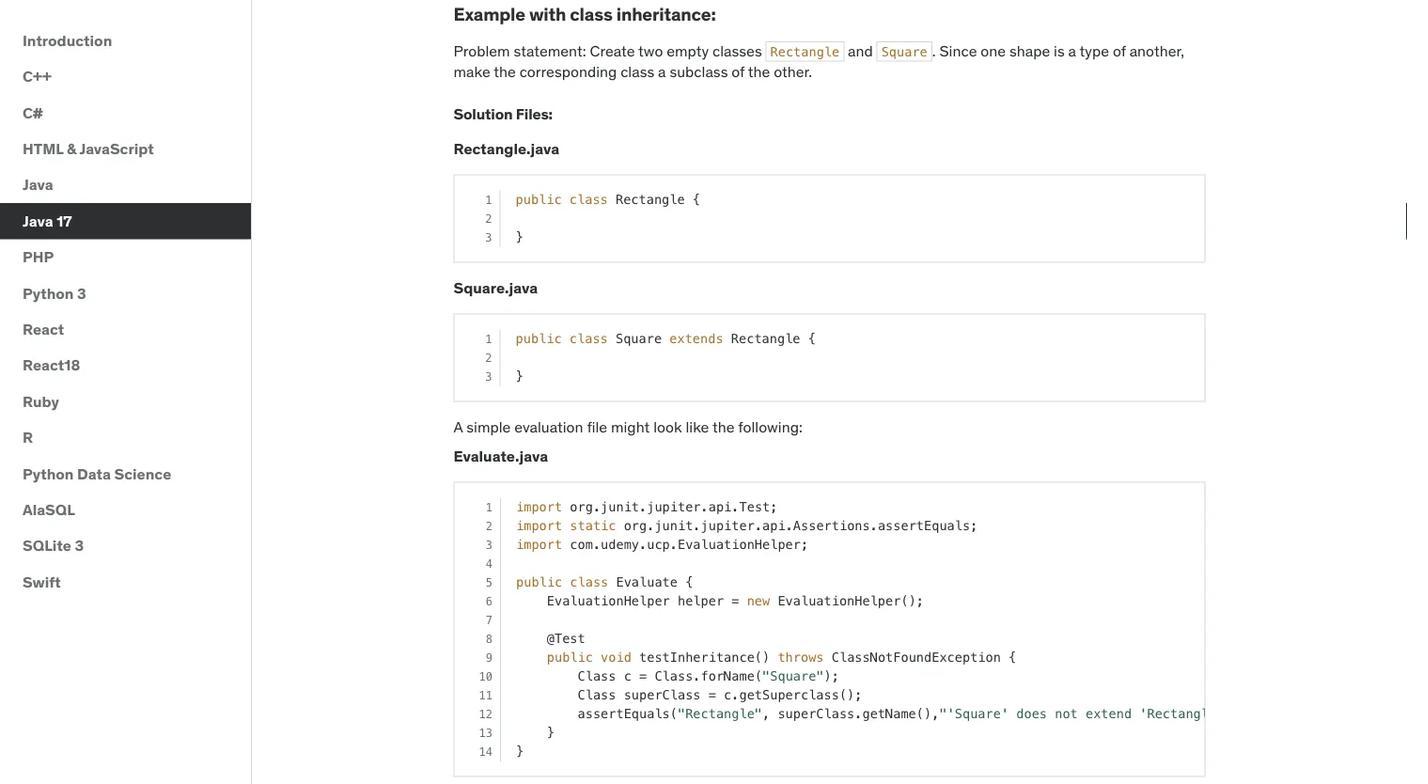 Task type: locate. For each thing, give the bounding box(es) containing it.
0 vertical spatial (
[[754, 668, 762, 683]]

2 horizontal spatial the
[[748, 62, 770, 81]]

evaluationhelper down static org . junit . jupiter . api . assertions . assertequals ;
[[677, 537, 801, 551]]

2 horizontal spatial =
[[731, 593, 739, 608]]

jupiter
[[647, 499, 701, 514], [701, 518, 754, 533]]

1 vertical spatial ;
[[970, 518, 978, 533]]

3 import from the top
[[516, 537, 562, 551]]

();
[[901, 593, 924, 608], [839, 687, 862, 702]]

junit up import com . udemy . ucp . evaluationhelper ; at bottom
[[654, 518, 693, 533]]

evaluationhelper
[[677, 537, 801, 551], [547, 593, 670, 608], [778, 593, 901, 608]]

type
[[1080, 41, 1110, 60]]

of right type
[[1113, 41, 1126, 60]]

introduction
[[23, 31, 112, 50]]

java left '17'
[[23, 211, 53, 230]]

throws
[[778, 650, 824, 664]]

c++ link
[[0, 59, 251, 95]]

extend
[[1085, 706, 1132, 721]]

jupiter up import com . udemy . ucp . evaluationhelper ; at bottom
[[647, 499, 701, 514]]

jupiter for test
[[647, 499, 701, 514]]

=
[[731, 593, 739, 608], [639, 668, 647, 683], [708, 687, 716, 702]]

c# link
[[0, 95, 251, 131]]

org up static
[[570, 499, 593, 514]]

{
[[693, 192, 701, 206], [808, 331, 816, 346], [685, 574, 693, 589], [1008, 650, 1016, 664]]

1 horizontal spatial the
[[713, 418, 735, 437]]

0 vertical spatial =
[[731, 593, 739, 608]]

3 down php link
[[77, 283, 86, 303]]

c down the void in the bottom of the page
[[624, 668, 631, 683]]

sqlite 3 link
[[0, 528, 251, 564]]

public
[[516, 192, 562, 206], [516, 331, 562, 346], [516, 574, 562, 589], [547, 650, 593, 664]]

assertequals
[[878, 518, 970, 533], [577, 706, 670, 721]]

0 horizontal spatial ;
[[770, 499, 778, 514]]

import left com
[[516, 537, 562, 551]]

0 horizontal spatial assertequals
[[577, 706, 670, 721]]

one
[[981, 41, 1006, 60]]

= down class c = class . forname ( "square" );
[[708, 687, 716, 702]]

python up alasql
[[23, 464, 74, 483]]

alasql
[[23, 500, 75, 519]]

17
[[57, 211, 72, 230]]

1 java from the top
[[23, 175, 53, 194]]

1 vertical spatial (
[[670, 706, 677, 721]]

2 java from the top
[[23, 211, 53, 230]]

assertequals down the void in the bottom of the page
[[577, 706, 670, 721]]

3 right sqlite
[[75, 536, 84, 555]]

square left extends
[[616, 331, 662, 346]]

1 vertical spatial of
[[732, 62, 745, 81]]

two
[[638, 41, 663, 60]]

0 horizontal spatial ();
[[839, 687, 862, 702]]

superclass down void testinheritance ()
[[624, 687, 701, 702]]

0 vertical spatial ;
[[770, 499, 778, 514]]

2 vertical spatial rectangle
[[731, 331, 801, 346]]

java 17
[[23, 211, 72, 230]]

'rectangle'"
[[1139, 706, 1232, 721]]

junit up static
[[600, 499, 639, 514]]

2 import from the top
[[516, 518, 562, 533]]

0 horizontal spatial org
[[570, 499, 593, 514]]

class for evaluate
[[570, 574, 608, 589]]

square
[[882, 44, 928, 59], [616, 331, 662, 346]]

api for test
[[708, 499, 731, 514]]

1 vertical spatial 3
[[75, 536, 84, 555]]

( down class superclass = c . getsuperclass ();
[[670, 706, 677, 721]]

1 vertical spatial api
[[762, 518, 785, 533]]

. inside . since one shape is a type of another, make the corresponding class a subclass of the other.
[[933, 41, 936, 60]]

1 vertical spatial =
[[639, 668, 647, 683]]

public for evaluate
[[516, 574, 562, 589]]

}
[[516, 229, 523, 244], [516, 369, 523, 383], [547, 725, 554, 739], [516, 744, 523, 758]]

a
[[454, 418, 463, 437]]

evaluationhelper up the throws
[[778, 593, 901, 608]]

import left static
[[516, 518, 562, 533]]

import down evaluate.java
[[516, 499, 562, 514]]

a down two
[[658, 62, 666, 81]]

python up react
[[23, 283, 74, 303]]

rectangle
[[771, 44, 840, 59], [616, 192, 685, 206], [731, 331, 801, 346]]

1 python from the top
[[23, 283, 74, 303]]

public for rectangle
[[516, 192, 562, 206]]

the inside a simple evaluation file might look like the following: evaluate.java
[[713, 418, 735, 437]]

0 vertical spatial jupiter
[[647, 499, 701, 514]]

class
[[570, 3, 613, 25], [621, 62, 655, 81], [570, 192, 608, 206], [570, 331, 608, 346], [570, 574, 608, 589]]

public down rectangle.java
[[516, 192, 562, 206]]

1 horizontal spatial ;
[[801, 537, 808, 551]]

0 horizontal spatial junit
[[600, 499, 639, 514]]

.
[[933, 41, 936, 60], [593, 499, 600, 514], [639, 499, 647, 514], [701, 499, 708, 514], [731, 499, 739, 514], [647, 518, 654, 533], [693, 518, 701, 533], [754, 518, 762, 533], [785, 518, 793, 533], [870, 518, 878, 533], [593, 537, 600, 551], [639, 537, 647, 551], [670, 537, 677, 551], [693, 668, 701, 683], [731, 687, 739, 702], [854, 706, 862, 721]]

1 horizontal spatial superclass
[[777, 706, 854, 721]]

org
[[570, 499, 593, 514], [624, 518, 647, 533]]

0 vertical spatial c
[[624, 668, 631, 683]]

org down import org . junit . jupiter . api . test ;
[[624, 518, 647, 533]]

python inside 'link'
[[23, 283, 74, 303]]

sqlite 3
[[23, 536, 84, 555]]

( down ()
[[754, 668, 762, 683]]

0 vertical spatial junit
[[600, 499, 639, 514]]

0 horizontal spatial a
[[658, 62, 666, 81]]

(); down ");"
[[839, 687, 862, 702]]

0 vertical spatial java
[[23, 175, 53, 194]]

1 horizontal spatial of
[[1113, 41, 1126, 60]]

1 vertical spatial jupiter
[[701, 518, 754, 533]]

0 horizontal spatial of
[[732, 62, 745, 81]]

java down html
[[23, 175, 53, 194]]

the
[[494, 62, 516, 81], [748, 62, 770, 81], [713, 418, 735, 437]]

java
[[23, 175, 53, 194], [23, 211, 53, 230]]

2 vertical spatial import
[[516, 537, 562, 551]]

square right and
[[882, 44, 928, 59]]

a
[[1069, 41, 1077, 60], [658, 62, 666, 81]]

com
[[570, 537, 593, 551]]

;
[[770, 499, 778, 514], [970, 518, 978, 533], [801, 537, 808, 551]]

of down classes
[[732, 62, 745, 81]]

evaluationhelper down evaluate
[[547, 593, 670, 608]]

problem
[[454, 41, 510, 60]]

1 horizontal spatial =
[[708, 687, 716, 702]]

0 vertical spatial superclass
[[624, 687, 701, 702]]

0 horizontal spatial =
[[639, 668, 647, 683]]

c down forname
[[724, 687, 731, 702]]

2 python from the top
[[23, 464, 74, 483]]

import for import com . udemy . ucp . evaluationhelper ;
[[516, 537, 562, 551]]

class
[[577, 668, 616, 683], [654, 668, 693, 683], [577, 687, 616, 702]]

0 horizontal spatial (
[[670, 706, 677, 721]]

(); up classnotfoundexception
[[901, 593, 924, 608]]

superclass down getsuperclass
[[777, 706, 854, 721]]

class for c
[[577, 668, 616, 683]]

react18 link
[[0, 347, 251, 384]]

0 vertical spatial 3
[[77, 283, 86, 303]]

udemy
[[600, 537, 639, 551]]

class for square
[[570, 331, 608, 346]]

1 horizontal spatial api
[[762, 518, 785, 533]]

rectangle inside problem statement: create two empty classes rectangle and square
[[771, 44, 840, 59]]

assertequals right assertions
[[878, 518, 970, 533]]

junit
[[600, 499, 639, 514], [654, 518, 693, 533]]

java for java
[[23, 175, 53, 194]]

= left new
[[731, 593, 739, 608]]

and
[[848, 41, 873, 60]]

0 vertical spatial square
[[882, 44, 928, 59]]

2 horizontal spatial ;
[[970, 518, 978, 533]]

0 horizontal spatial c
[[624, 668, 631, 683]]

1 horizontal spatial c
[[724, 687, 731, 702]]

);
[[824, 668, 839, 683]]

1 import from the top
[[516, 499, 562, 514]]

import org . junit . jupiter . api . test ;
[[516, 499, 778, 514]]

public up @test
[[516, 574, 562, 589]]

1 horizontal spatial org
[[624, 518, 647, 533]]

2 vertical spatial =
[[708, 687, 716, 702]]

c++
[[23, 67, 52, 86]]

org for static
[[624, 518, 647, 533]]

superclass
[[624, 687, 701, 702], [777, 706, 854, 721]]

1 vertical spatial org
[[624, 518, 647, 533]]

1 vertical spatial junit
[[654, 518, 693, 533]]

the right like
[[713, 418, 735, 437]]

0 horizontal spatial square
[[616, 331, 662, 346]]

evaluationhelper for evaluationhelper ();
[[778, 593, 901, 608]]

import
[[516, 499, 562, 514], [516, 518, 562, 533], [516, 537, 562, 551]]

1 horizontal spatial square
[[882, 44, 928, 59]]

0 vertical spatial python
[[23, 283, 74, 303]]

1 horizontal spatial a
[[1069, 41, 1077, 60]]

0 horizontal spatial superclass
[[624, 687, 701, 702]]

a right is
[[1069, 41, 1077, 60]]

0 vertical spatial org
[[570, 499, 593, 514]]

0 vertical spatial rectangle
[[771, 44, 840, 59]]

1 vertical spatial a
[[658, 62, 666, 81]]

api down test
[[762, 518, 785, 533]]

0 vertical spatial import
[[516, 499, 562, 514]]

public down square.java
[[516, 331, 562, 346]]

assertequals ( "rectangle" , superclass . getname (), "'square' does not extend 'rectangle'"
[[516, 706, 1232, 721]]

python data science link
[[0, 456, 251, 492]]

void testinheritance ()
[[600, 650, 770, 664]]

evaluate.java
[[454, 446, 548, 465]]

@test
[[547, 631, 585, 645]]

3 inside 'sqlite 3' link
[[75, 536, 84, 555]]

public for square
[[516, 331, 562, 346]]

0 horizontal spatial api
[[708, 499, 731, 514]]

file
[[587, 418, 607, 437]]

might
[[611, 418, 650, 437]]

1 horizontal spatial (
[[754, 668, 762, 683]]

0 horizontal spatial the
[[494, 62, 516, 81]]

java for java 17
[[23, 211, 53, 230]]

0 vertical spatial api
[[708, 499, 731, 514]]

the down classes
[[748, 62, 770, 81]]

r link
[[0, 420, 251, 456]]

the down problem
[[494, 62, 516, 81]]

import for import org . junit . jupiter . api . test ;
[[516, 499, 562, 514]]

api for assertions
[[762, 518, 785, 533]]

1 vertical spatial python
[[23, 464, 74, 483]]

python 3 link
[[0, 275, 251, 311]]

"square"
[[762, 668, 824, 683]]

1 horizontal spatial assertequals
[[878, 518, 970, 533]]

0 vertical spatial ();
[[901, 593, 924, 608]]

1 vertical spatial square
[[616, 331, 662, 346]]

1 horizontal spatial ();
[[901, 593, 924, 608]]

other.
[[774, 62, 813, 81]]

jupiter down test
[[701, 518, 754, 533]]

java 17 link
[[0, 203, 251, 239]]

1 vertical spatial import
[[516, 518, 562, 533]]

api left test
[[708, 499, 731, 514]]

1 vertical spatial java
[[23, 211, 53, 230]]

1 horizontal spatial junit
[[654, 518, 693, 533]]

3 inside python 3 'link'
[[77, 283, 86, 303]]

= down void testinheritance ()
[[639, 668, 647, 683]]

class for superclass
[[577, 687, 616, 702]]



Task type: describe. For each thing, give the bounding box(es) containing it.
3 for sqlite 3
[[75, 536, 84, 555]]

helper
[[677, 593, 724, 608]]

html
[[23, 139, 63, 158]]

files:
[[516, 104, 553, 123]]

classnotfoundexception
[[831, 650, 1001, 664]]

()
[[754, 650, 770, 664]]

javascript
[[79, 139, 154, 158]]

class superclass = c . getsuperclass ();
[[577, 687, 862, 702]]

public down @test
[[547, 650, 593, 664]]

python 3
[[23, 283, 86, 303]]

. since one shape is a type of another, make the corresponding class a subclass of the other.
[[454, 41, 1185, 81]]

html & javascript
[[23, 139, 154, 158]]

evaluationhelper helper =
[[547, 593, 739, 608]]

since
[[940, 41, 977, 60]]

alasql link
[[0, 492, 251, 528]]

0 vertical spatial a
[[1069, 41, 1077, 60]]

junit for import
[[600, 499, 639, 514]]

2 vertical spatial ;
[[801, 537, 808, 551]]

with
[[529, 3, 566, 25]]

is
[[1054, 41, 1065, 60]]

statement:
[[514, 41, 586, 60]]

getsuperclass
[[739, 687, 839, 702]]

"rectangle"
[[677, 706, 762, 721]]

class for rectangle
[[570, 192, 608, 206]]

0 vertical spatial assertequals
[[878, 518, 970, 533]]

shape
[[1010, 41, 1050, 60]]

react18
[[23, 355, 80, 375]]

inheritance:
[[616, 3, 716, 25]]

create
[[590, 41, 635, 60]]

solution
[[454, 104, 513, 123]]

getname
[[862, 706, 916, 721]]

swift link
[[0, 564, 251, 600]]

sqlite
[[23, 536, 71, 555]]

python for python data science
[[23, 464, 74, 483]]

class inside . since one shape is a type of another, make the corresponding class a subclass of the other.
[[621, 62, 655, 81]]

evaluationhelper ();
[[778, 593, 924, 608]]

empty
[[667, 41, 709, 60]]

rectangle.java
[[454, 139, 560, 158]]

junit for static
[[654, 518, 693, 533]]

3 for python 3
[[77, 283, 86, 303]]

,
[[762, 706, 770, 721]]

= for superclass
[[708, 687, 716, 702]]

"'square'
[[939, 706, 1008, 721]]

static org . junit . jupiter . api . assertions . assertequals ;
[[570, 518, 978, 533]]

html & javascript link
[[0, 131, 251, 167]]

1 vertical spatial assertequals
[[577, 706, 670, 721]]

forname
[[701, 668, 754, 683]]

react
[[23, 319, 64, 339]]

introduction link
[[0, 23, 251, 59]]

ruby link
[[0, 384, 251, 420]]

class c = class . forname ( "square" );
[[577, 668, 839, 683]]

react link
[[0, 311, 251, 347]]

ruby
[[23, 392, 59, 411]]

1 vertical spatial c
[[724, 687, 731, 702]]

= for helper
[[731, 593, 739, 608]]

php link
[[0, 239, 251, 275]]

1 vertical spatial superclass
[[777, 706, 854, 721]]

evaluate
[[616, 574, 677, 589]]

classes
[[713, 41, 762, 60]]

import for import
[[516, 518, 562, 533]]

1 vertical spatial ();
[[839, 687, 862, 702]]

static
[[570, 518, 616, 533]]

&
[[67, 139, 76, 158]]

java link
[[0, 167, 251, 203]]

php
[[23, 247, 54, 266]]

evaluation
[[515, 418, 583, 437]]

jupiter for assertions
[[701, 518, 754, 533]]

org for import
[[570, 499, 593, 514]]

example with class inheritance:
[[454, 3, 716, 25]]

a simple evaluation file might look like the following: evaluate.java
[[454, 418, 803, 465]]

python data science
[[23, 464, 171, 483]]

extends
[[670, 331, 724, 346]]

import com . udemy . ucp . evaluationhelper ;
[[516, 537, 808, 551]]

following:
[[738, 418, 803, 437]]

(),
[[916, 706, 939, 721]]

0 vertical spatial of
[[1113, 41, 1126, 60]]

make
[[454, 62, 491, 81]]

another,
[[1130, 41, 1185, 60]]

solution files:
[[454, 104, 553, 123]]

corresponding
[[520, 62, 617, 81]]

assertions
[[793, 518, 870, 533]]

science
[[114, 464, 171, 483]]

new
[[747, 593, 770, 608]]

square.java
[[454, 278, 538, 297]]

ucp
[[647, 537, 670, 551]]

square inside problem statement: create two empty classes rectangle and square
[[882, 44, 928, 59]]

evaluationhelper for evaluationhelper helper =
[[547, 593, 670, 608]]

= for c
[[639, 668, 647, 683]]

1 vertical spatial rectangle
[[616, 192, 685, 206]]

test
[[739, 499, 770, 514]]

void
[[600, 650, 631, 664]]

python for python 3
[[23, 283, 74, 303]]

data
[[77, 464, 111, 483]]

like
[[686, 418, 709, 437]]

c#
[[23, 103, 43, 122]]

problem statement: create two empty classes rectangle and square
[[454, 41, 928, 60]]

classnotfoundexception {
[[831, 650, 1016, 664]]

not
[[1055, 706, 1078, 721]]

r
[[23, 428, 33, 447]]

subclass
[[670, 62, 728, 81]]



Task type: vqa. For each thing, say whether or not it's contained in the screenshot.
will to the top
no



